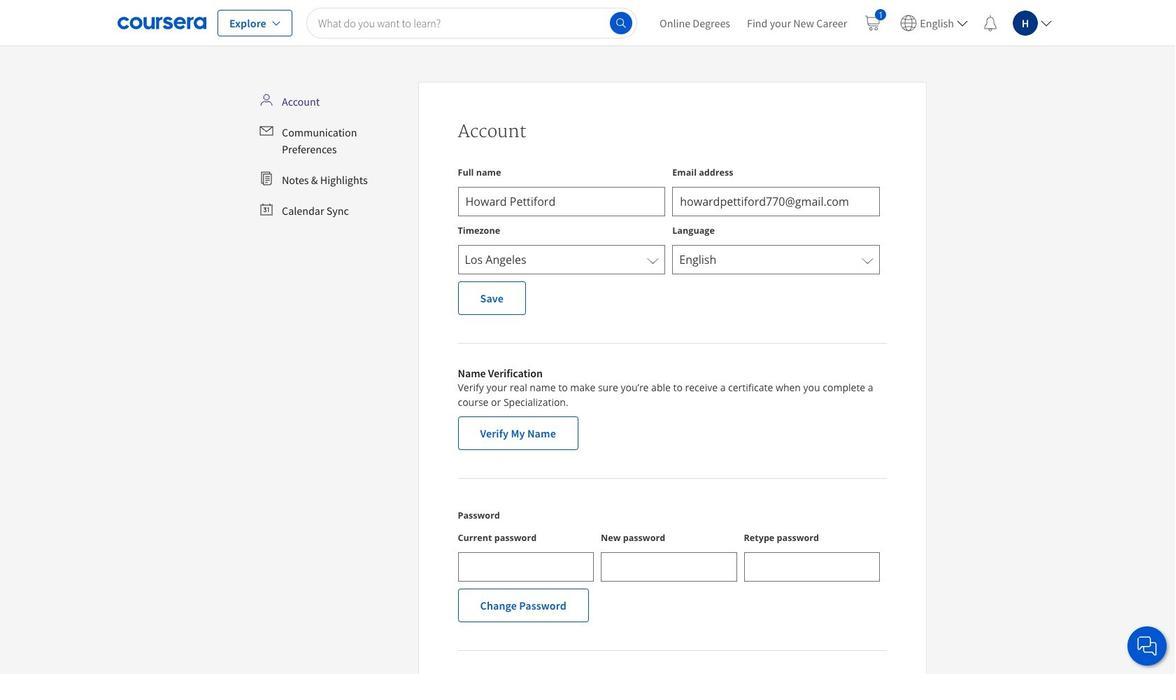 Task type: locate. For each thing, give the bounding box(es) containing it.
1 horizontal spatial menu
[[652, 0, 1058, 45]]

None search field
[[307, 7, 638, 38]]

menu
[[652, 0, 1058, 45], [254, 87, 413, 225]]

shopping cart: 1 item element
[[865, 9, 887, 31]]

None password field
[[458, 552, 594, 582], [601, 552, 737, 582], [744, 552, 881, 582], [458, 552, 594, 582], [601, 552, 737, 582], [744, 552, 881, 582]]

None text field
[[458, 187, 666, 216], [673, 187, 881, 216], [458, 187, 666, 216], [673, 187, 881, 216]]

1 vertical spatial menu
[[254, 87, 413, 225]]

0 vertical spatial menu
[[652, 0, 1058, 45]]



Task type: describe. For each thing, give the bounding box(es) containing it.
0 horizontal spatial menu
[[254, 87, 413, 225]]

coursera image
[[118, 12, 206, 34]]

What do you want to learn? text field
[[307, 7, 638, 38]]



Task type: vqa. For each thing, say whether or not it's contained in the screenshot.
left 'menu'
yes



